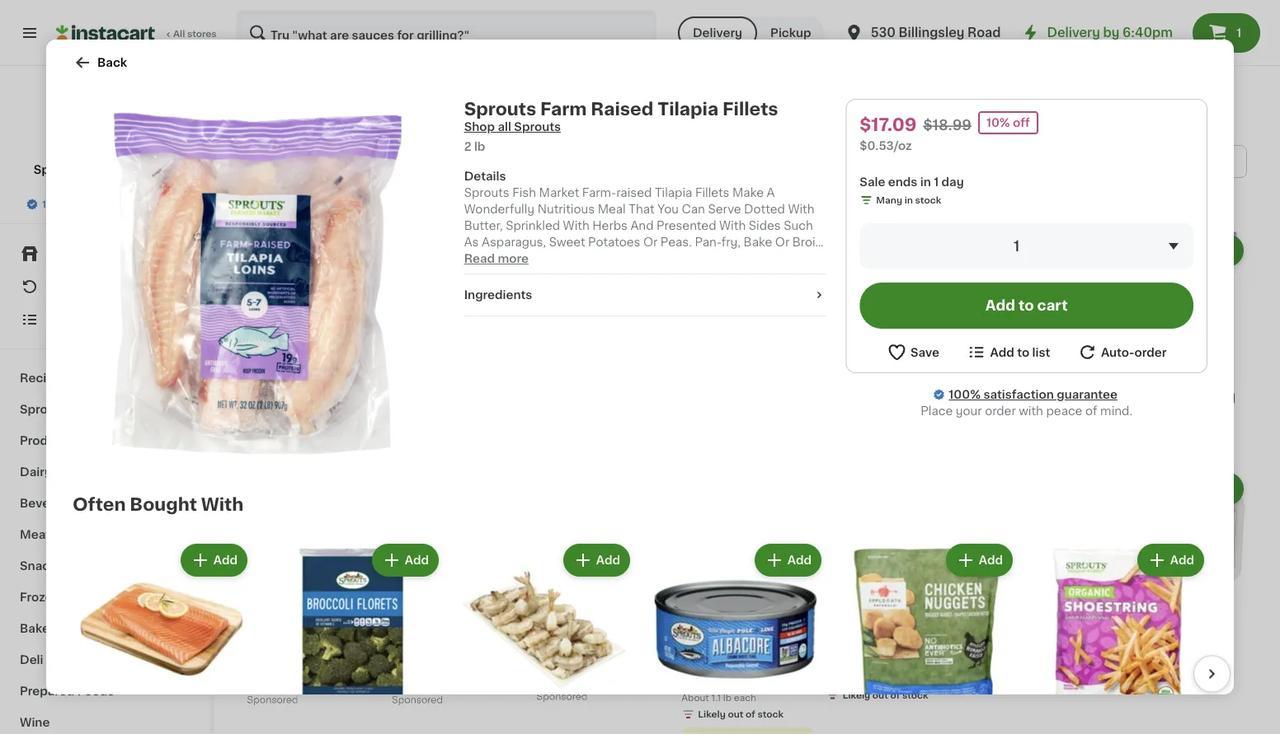 Task type: vqa. For each thing, say whether or not it's contained in the screenshot.
Beyond Meat Italian Style, Plant-Based Meatballs 24 ct
yes



Task type: describe. For each thing, give the bounding box(es) containing it.
everyday store prices link
[[49, 181, 161, 195]]

$ 18 69
[[685, 610, 725, 627]]

guarantee inside button
[[127, 200, 175, 209]]

place
[[921, 406, 953, 417]]

sprouts brands link
[[10, 394, 200, 426]]

1 horizontal spatial guarantee
[[1057, 389, 1118, 401]]

order inside button
[[1135, 347, 1167, 358]]

pickup button
[[757, 16, 825, 49]]

sea-
[[604, 648, 631, 660]]

beyond
[[1116, 632, 1161, 643]]

bean
[[247, 648, 277, 660]]

bakery
[[20, 624, 62, 635]]

raised for sprouts farm raised tilapia fillets
[[1196, 393, 1236, 405]]

stock down sale ends in 1 day
[[915, 196, 941, 205]]

dairy & eggs
[[20, 467, 97, 478]]

candy
[[78, 561, 118, 572]]

2 inside sprouts farm raised atlantic salmon 2 lb
[[247, 426, 253, 435]]

1 field
[[860, 224, 1194, 270]]

$17.99 original price: $19.99 element for cooked
[[826, 369, 958, 391]]

sauce
[[877, 426, 913, 438]]

back
[[97, 57, 127, 68]]

all stores link
[[56, 10, 218, 56]]

farms
[[609, 632, 645, 643]]

everyday store prices
[[49, 184, 151, 193]]

stock down sprouts farm raised atlantic salmon 2 lb
[[303, 442, 329, 451]]

69
[[712, 611, 725, 620]]

to for cart
[[1019, 299, 1034, 313]]

sale inside button
[[282, 156, 307, 167]]

raised for sprouts farm raised atlantic salmon 2 lb
[[328, 393, 367, 405]]

in right ends
[[920, 177, 931, 188]]

many down potato
[[409, 681, 435, 690]]

$16.99
[[682, 681, 713, 690]]

dairy & eggs link
[[10, 457, 200, 488]]

99 for wild sockeye salmon previously frozen
[[1001, 611, 1014, 620]]

mind.
[[1100, 406, 1133, 417]]

bakery link
[[10, 614, 200, 645]]

wild sockeye salmon previously frozen
[[971, 642, 1096, 670]]

stock down wild sockeye salmon previously frozen
[[1026, 678, 1053, 687]]

sweet
[[482, 632, 518, 643]]

read more
[[464, 253, 529, 265]]

shop inside sprouts farm raised tilapia fillets shop all sprouts 2 lb
[[464, 121, 495, 133]]

meat & seafood link
[[10, 520, 200, 551]]

shrimp inside the sprouts 16/20 count previously frozen ez peel raw shrimp
[[1027, 426, 1068, 438]]

all
[[498, 121, 511, 133]]

0 vertical spatial likely out of stock
[[843, 691, 928, 700]]

$26.99 original price: $29.99 element
[[247, 369, 379, 391]]

tilapia for sprouts farm raised tilapia fillets shop all sprouts 2 lb
[[658, 100, 719, 118]]

add to list
[[990, 347, 1050, 358]]

0 horizontal spatial likely out of stock
[[698, 711, 784, 720]]

gluten- for gluten-free vegan
[[249, 592, 285, 601]]

0 vertical spatial meat
[[247, 87, 312, 111]]

lists
[[46, 314, 75, 326]]

2 $13.99 from the left
[[1020, 625, 1058, 637]]

delivery by 6:40pm
[[1047, 27, 1173, 39]]

100% inside 100% satisfaction guarantee link
[[949, 389, 981, 401]]

lb right /
[[721, 681, 730, 690]]

add to cart
[[986, 299, 1068, 313]]

burger for black
[[323, 648, 362, 660]]

1 inside sprouts wild-caught raw sea scallops 10/20 ct 1 lb
[[392, 442, 396, 451]]

4 inside atlantic sea farms basil pesto sea- veggie burger 4 x 10 oz
[[537, 681, 543, 690]]

read more button
[[464, 251, 529, 267]]

fillet
[[873, 658, 900, 670]]

1 horizontal spatial sale
[[860, 177, 885, 188]]

beverages link
[[10, 488, 200, 520]]

sprouts farmers market logo image
[[69, 86, 141, 158]]

in down sprouts farm raised atlantic salmon 2 lb
[[292, 442, 301, 451]]

many down sprouts farm raised atlantic salmon 2 lb
[[264, 442, 290, 451]]

each inside sprouts island jerk salmon meal $16.99 / lb about 1.1 lb each
[[734, 694, 756, 703]]

sea inside sprouts wild-caught raw sea scallops 10/20 ct 1 lb
[[420, 409, 442, 421]]

peace
[[1046, 406, 1083, 417]]

product group containing 7
[[392, 470, 524, 710]]

satisfaction inside button
[[69, 200, 125, 209]]

prepared foods link
[[10, 676, 200, 708]]

atlantic inside atlantic sea farms basil pesto sea- veggie burger 4 x 10 oz
[[537, 632, 581, 643]]

99 for beyond meat italian style, plant-based meatballs
[[1146, 611, 1158, 620]]

eggs
[[67, 467, 97, 478]]

100% satisfaction guarantee inside button
[[42, 200, 175, 209]]

frozen link
[[10, 582, 200, 614]]

foods
[[77, 686, 114, 698]]

many in stock down sprouts farm raised atlantic salmon 2 lb
[[264, 442, 329, 451]]

2 vertical spatial of
[[746, 711, 755, 720]]

12 inside actual veggies sweet potato veggie burger 4 x 12 oz
[[408, 664, 418, 673]]

sprouts cooked shrimp ring with cocktail sauce
[[826, 393, 926, 438]]

product group containing $9.99
[[247, 470, 379, 710]]

99 inside '12 99 /lb $13.99 frozen wild sockeye salmon fillet $0.81/oz'
[[856, 611, 869, 620]]

frozen inside frozen link
[[20, 592, 60, 604]]

wine link
[[10, 708, 200, 735]]

lb inside sprouts wild-caught raw sea scallops 10/20 ct 1 lb
[[398, 442, 407, 451]]

x inside actual veggies sweet potato veggie burger 4 x 12 oz
[[401, 664, 406, 673]]

sprouts for sprouts cooked shrimp ring with cocktail sauce
[[826, 393, 872, 405]]

free for gluten-free vegan
[[285, 592, 306, 601]]

wild inside '12 99 /lb $13.99 frozen wild sockeye salmon fillet $0.81/oz'
[[868, 642, 893, 654]]

burger for sweet
[[477, 648, 516, 660]]

add to list button
[[966, 342, 1050, 363]]

meal
[[728, 665, 756, 676]]

stock down '12 99 /lb $13.99 frozen wild sockeye salmon fillet $0.81/oz'
[[902, 691, 928, 700]]

& for dairy & eggs link
[[55, 467, 64, 478]]

sprouts farm raised tilapia fillets
[[1116, 393, 1236, 421]]

$13.99 inside '12 99 /lb $13.99 frozen wild sockeye salmon fillet $0.81/oz'
[[875, 625, 914, 637]]

atlantic sea farms basil pesto sea- veggie burger 4 x 10 oz
[[537, 632, 645, 690]]

many down bean
[[264, 681, 290, 690]]

many down ends
[[876, 196, 902, 205]]

2 inside sprouts farm raised tilapia fillets shop all sprouts 2 lb
[[464, 141, 471, 153]]

stock down sprouts island jerk salmon meal $16.99 / lb about 1.1 lb each
[[758, 711, 784, 720]]

530 billingsley road button
[[844, 10, 1001, 56]]

farm for sprouts farm raised atlantic salmon 2 lb
[[296, 393, 325, 405]]

add inside add to list button
[[990, 347, 1014, 358]]

$ for beyond meat italian style, plant-based meatballs
[[1119, 611, 1125, 620]]

& up on sale button at the left of page
[[318, 87, 338, 111]]

sprouts island jerk salmon meal $16.99 / lb about 1.1 lb each
[[682, 648, 793, 703]]

1 inside button
[[1237, 27, 1242, 39]]

12 inside '12 99 /lb $13.99 frozen wild sockeye salmon fillet $0.81/oz'
[[836, 610, 855, 627]]

beverages
[[20, 498, 83, 510]]

10/20
[[392, 426, 424, 438]]

0 horizontal spatial meat & seafood
[[20, 530, 115, 541]]

product group containing 12
[[1116, 470, 1247, 692]]

cart
[[1037, 299, 1068, 313]]

lb inside sprouts farm raised atlantic salmon 2 lb
[[255, 426, 264, 435]]

oz inside actual veggies sweet potato veggie burger 4 x 12 oz
[[420, 664, 431, 673]]

ez
[[1076, 409, 1090, 421]]

0 horizontal spatial seafood
[[66, 530, 115, 541]]

wild inside wild sockeye salmon previously frozen
[[971, 642, 996, 654]]

0 horizontal spatial sponsored badge image
[[247, 697, 297, 706]]

0 vertical spatial likely
[[843, 691, 870, 700]]

frozen for 12
[[826, 642, 865, 654]]

sea inside atlantic sea farms basil pesto sea- veggie burger 4 x 10 oz
[[584, 632, 606, 643]]

sprouts for sprouts brands
[[20, 404, 67, 416]]

x inside atlantic sea farms basil pesto sea- veggie burger 4 x 10 oz
[[545, 681, 551, 690]]

sockeye inside '12 99 /lb $13.99 frozen wild sockeye salmon fillet $0.81/oz'
[[896, 642, 947, 654]]

about
[[682, 694, 709, 703]]

8
[[546, 610, 558, 627]]

sprouts farm raised tilapia fillets image
[[86, 112, 429, 455]]

details button
[[464, 168, 826, 185]]

16/20
[[1019, 393, 1051, 405]]

2 horizontal spatial of
[[1086, 406, 1097, 417]]

buy it again link
[[10, 271, 200, 304]]

with
[[1019, 406, 1043, 417]]

1 $9.99 from the left
[[288, 615, 322, 627]]

in down actual veggies sweet potato veggie burger 4 x 12 oz
[[437, 681, 445, 690]]

all
[[173, 29, 185, 38]]

ring
[[870, 409, 897, 421]]

1.1
[[712, 694, 721, 703]]

raw inside sprouts wild-caught raw sea scallops 10/20 ct 1 lb
[[392, 409, 417, 421]]

deli link
[[10, 645, 200, 676]]

12 up wild sockeye salmon previously frozen
[[980, 610, 999, 627]]

salmon inside '12 99 /lb $13.99 frozen wild sockeye salmon fillet $0.81/oz'
[[826, 658, 870, 670]]

1 vertical spatial order
[[985, 406, 1016, 417]]

wild-
[[440, 393, 471, 405]]

sprouts for sprouts farm raised atlantic salmon 2 lb
[[247, 393, 293, 405]]

service type group
[[678, 16, 825, 49]]

$ for sprouts 16/20 count previously frozen ez peel raw shrimp
[[974, 372, 980, 381]]

scallops
[[445, 409, 494, 421]]

$18.69 each (estimated) element
[[682, 608, 813, 629]]

$ for wild sockeye salmon previously frozen
[[974, 611, 980, 620]]

market
[[135, 164, 177, 176]]

veggies for black
[[287, 632, 334, 643]]

veggies for sweet
[[432, 632, 479, 643]]

wine
[[20, 718, 50, 729]]

snacks & candy link
[[10, 551, 200, 582]]

product group containing 8
[[537, 470, 668, 707]]

cooked
[[875, 393, 920, 405]]

caught
[[471, 393, 514, 405]]

18
[[691, 610, 711, 627]]

1 vertical spatial meat
[[20, 530, 50, 541]]

1 vegan from the left
[[312, 592, 342, 601]]

many in stock down sale ends in 1 day
[[876, 196, 941, 205]]

0 horizontal spatial shop
[[46, 248, 77, 260]]

with inside the sprouts cooked shrimp ring with cocktail sauce
[[899, 409, 926, 421]]

in down sale ends in 1 day
[[905, 196, 913, 205]]

25%
[[736, 634, 756, 643]]

frozen for sprouts
[[1034, 409, 1073, 421]]

$18.99
[[923, 118, 972, 132]]

salmon inside sprouts farm raised atlantic salmon 2 lb
[[295, 409, 338, 421]]

beyond meat italian style, plant-based meatballs 24 ct
[[1116, 632, 1231, 690]]

& for snacks & candy link
[[66, 561, 75, 572]]

1 17 from the left
[[836, 371, 854, 388]]

sprouts wild-caught raw sea scallops 10/20 ct 1 lb
[[392, 393, 514, 451]]

1 button
[[1193, 13, 1260, 53]]

$ 8 99
[[540, 610, 572, 627]]

$ 12 99 for $13.99
[[974, 610, 1014, 627]]

actual for bean
[[247, 632, 284, 643]]

0 vertical spatial each
[[731, 609, 764, 622]]

17 99
[[836, 371, 868, 388]]

1 vertical spatial of
[[890, 691, 900, 700]]

list
[[1032, 347, 1050, 358]]

many in stock down wild sockeye salmon previously frozen
[[988, 678, 1053, 687]]

salmon inside sprouts island jerk salmon meal $16.99 / lb about 1.1 lb each
[[682, 665, 725, 676]]

place your order with peace of mind.
[[921, 406, 1133, 417]]

10
[[553, 681, 563, 690]]

99 for sprouts 16/20 count previously frozen ez peel raw shrimp
[[1000, 372, 1013, 381]]

stock down actual veggies sweet potato veggie burger 4 x 12 oz
[[448, 681, 474, 690]]

buy it again
[[46, 281, 116, 293]]

$ for buy 2, get 25% off
[[685, 611, 691, 620]]



Task type: locate. For each thing, give the bounding box(es) containing it.
bought
[[130, 496, 197, 513]]

1 horizontal spatial 2
[[464, 141, 471, 153]]

sprouts farmers market
[[34, 164, 177, 176]]

1 vertical spatial tilapia
[[1116, 409, 1153, 421]]

1 vertical spatial off
[[758, 634, 771, 643]]

17 down add to list button
[[980, 371, 998, 388]]

veggie inside atlantic sea farms basil pesto sea- veggie burger 4 x 10 oz
[[537, 665, 577, 676]]

$9.99 up pesto
[[579, 615, 613, 627]]

$12.99 per pound original price: $13.99 element up wild sockeye salmon previously frozen
[[971, 608, 1103, 640]]

salmon down $29.99
[[295, 409, 338, 421]]

ct
[[1130, 681, 1139, 690]]

&
[[318, 87, 338, 111], [55, 467, 64, 478], [53, 530, 63, 541], [66, 561, 75, 572]]

24
[[1116, 681, 1128, 690]]

item carousel region
[[49, 535, 1231, 735]]

sprouts down 26 in the bottom of the page
[[247, 393, 293, 405]]

vegan up 7
[[394, 592, 423, 601]]

$ 12 99 inside the $12.99 original price: $14.99 element
[[1119, 610, 1158, 627]]

sprouts for sprouts 16/20 count previously frozen ez peel raw shrimp
[[971, 393, 1016, 405]]

2 horizontal spatial raised
[[1196, 393, 1236, 405]]

0 vertical spatial to
[[1019, 299, 1034, 313]]

sprouts down $ 17 99
[[971, 393, 1016, 405]]

many in stock down actual veggies black bean veggie burger
[[264, 681, 329, 690]]

& inside 'meat & seafood' link
[[53, 530, 63, 541]]

1 vertical spatial shrimp
[[1027, 426, 1068, 438]]

$12.99 per pound original price: $13.99 element
[[826, 608, 958, 640], [971, 608, 1103, 640]]

2 veggies from the left
[[432, 632, 479, 643]]

on sale
[[261, 156, 307, 167]]

frozen left style,
[[1034, 658, 1073, 670]]

gluten-free vegan
[[249, 592, 342, 601]]

$ 12 99 up wild sockeye salmon previously frozen
[[974, 610, 1014, 627]]

0 vertical spatial meat & seafood
[[247, 87, 450, 111]]

$14.99
[[1165, 615, 1203, 627]]

raw down place your order with peace of mind.
[[999, 426, 1024, 438]]

1 wild from the left
[[868, 642, 893, 654]]

sale right on on the top left
[[282, 156, 307, 167]]

0 vertical spatial 4
[[392, 664, 398, 673]]

100% down everyday
[[42, 200, 67, 209]]

farm inside sprouts farm raised atlantic salmon 2 lb
[[296, 393, 325, 405]]

gluten-free
[[539, 592, 595, 601]]

frozen inside '12 99 /lb $13.99 frozen wild sockeye salmon fillet $0.81/oz'
[[826, 642, 865, 654]]

actual for potato
[[392, 632, 429, 643]]

shrimp
[[826, 409, 867, 421], [1027, 426, 1068, 438]]

1 horizontal spatial order
[[1135, 347, 1167, 358]]

99 inside 17 99
[[855, 372, 868, 381]]

sprouts down $ 17 09
[[1116, 393, 1161, 405]]

2 gluten- from the left
[[539, 592, 574, 601]]

& left 'candy'
[[66, 561, 75, 572]]

auto-order button
[[1077, 342, 1167, 363]]

4 inside actual veggies sweet potato veggie burger 4 x 12 oz
[[392, 664, 398, 673]]

vegan for 12
[[1117, 592, 1147, 601]]

$8.99 original price: $9.99 element
[[537, 608, 668, 629]]

99 right 7
[[414, 611, 426, 620]]

tilapia inside sprouts farm raised tilapia fillets shop all sprouts 2 lb
[[658, 100, 719, 118]]

in
[[920, 177, 931, 188], [905, 196, 913, 205], [292, 442, 301, 451], [1016, 678, 1024, 687], [292, 681, 301, 690], [437, 681, 445, 690]]

1 free from the left
[[285, 592, 306, 601]]

off right 10%
[[1013, 117, 1030, 129]]

$0.53/oz
[[860, 140, 912, 152]]

1 vertical spatial 2
[[247, 426, 253, 435]]

to left list
[[1017, 347, 1030, 358]]

1 vertical spatial meat & seafood
[[20, 530, 115, 541]]

it
[[72, 281, 81, 293]]

0 horizontal spatial likely
[[698, 711, 726, 720]]

to
[[1019, 299, 1034, 313], [1017, 347, 1030, 358]]

of down fillet
[[890, 691, 900, 700]]

veggies inside actual veggies black bean veggie burger
[[287, 632, 334, 643]]

often bought with
[[73, 496, 244, 513]]

many in stock down actual veggies sweet potato veggie burger 4 x 12 oz
[[409, 681, 474, 690]]

1 $17.99 original price: $19.99 element from the left
[[826, 369, 958, 391]]

1 horizontal spatial sponsored badge image
[[392, 697, 442, 706]]

stock down actual veggies black bean veggie burger
[[303, 681, 329, 690]]

store
[[95, 184, 120, 193]]

farm for sprouts farm raised tilapia fillets shop all sprouts 2 lb
[[540, 100, 587, 118]]

delivery inside button
[[693, 27, 742, 39]]

to for list
[[1017, 347, 1030, 358]]

1 vertical spatial 100% satisfaction guarantee
[[949, 389, 1118, 401]]

oz right 10
[[566, 681, 576, 690]]

sprouts inside sprouts wild-caught raw sea scallops 10/20 ct 1 lb
[[392, 393, 437, 405]]

sponsored badge image for 7
[[392, 697, 442, 706]]

actual up bean
[[247, 632, 284, 643]]

sale ends in 1 day
[[860, 177, 964, 188]]

$ 17 99
[[974, 371, 1013, 388]]

$12.99 per pound original price: $13.99 element up fillet
[[826, 608, 958, 640]]

veggie inside actual veggies black bean veggie burger
[[280, 648, 320, 660]]

0 vertical spatial x
[[401, 664, 406, 673]]

1 vertical spatial each
[[734, 694, 756, 703]]

0 horizontal spatial free
[[285, 592, 306, 601]]

actual inside actual veggies sweet potato veggie burger 4 x 12 oz
[[392, 632, 429, 643]]

with right bought
[[201, 496, 244, 513]]

sprouts down 17 99
[[826, 393, 872, 405]]

0 horizontal spatial of
[[746, 711, 755, 720]]

sprouts up all at the left
[[464, 100, 536, 118]]

0 vertical spatial off
[[1013, 117, 1030, 129]]

0 vertical spatial sea
[[420, 409, 442, 421]]

0 horizontal spatial with
[[201, 496, 244, 513]]

farm down $26.99 original price: $29.99 element
[[296, 393, 325, 405]]

oz
[[420, 664, 431, 673], [566, 681, 576, 690]]

auto-order
[[1101, 347, 1167, 358]]

$ 7 99
[[395, 610, 426, 627]]

(est.)
[[767, 609, 802, 622]]

likely out of stock down the 1.1
[[698, 711, 784, 720]]

sprouts for sprouts island jerk salmon meal $16.99 / lb about 1.1 lb each
[[682, 648, 727, 660]]

seafood
[[344, 87, 450, 111], [66, 530, 115, 541]]

vegan up beyond
[[1117, 592, 1147, 601]]

$12.99 per pound original price: $13.99 element for frozen wild sockeye salmon fillet
[[826, 608, 958, 640]]

99 for sprouts farm raised atlantic salmon
[[281, 372, 294, 381]]

sprouts inside sprouts farm raised atlantic salmon 2 lb
[[247, 393, 293, 405]]

0 vertical spatial satisfaction
[[69, 200, 125, 209]]

17 left '09' at the right bottom
[[1125, 371, 1143, 388]]

sponsored badge image down bean
[[247, 697, 297, 706]]

burger inside actual veggies sweet potato veggie burger 4 x 12 oz
[[477, 648, 516, 660]]

sprouts inside sprouts island jerk salmon meal $16.99 / lb about 1.1 lb each
[[682, 648, 727, 660]]

likely out of stock
[[843, 691, 928, 700], [698, 711, 784, 720]]

veggie up 10
[[537, 665, 577, 676]]

order up '09' at the right bottom
[[1135, 347, 1167, 358]]

2 $ 12 99 from the left
[[1119, 610, 1158, 627]]

17 for $ 17 99
[[980, 371, 998, 388]]

black
[[337, 632, 369, 643]]

2 $9.99 from the left
[[579, 615, 613, 627]]

prices
[[122, 184, 151, 193]]

sponsored badge image
[[537, 693, 587, 703], [247, 697, 297, 706], [392, 697, 442, 706]]

meat inside beyond meat italian style, plant-based meatballs 24 ct
[[1164, 632, 1194, 643]]

12 up beyond
[[1125, 610, 1144, 627]]

0 horizontal spatial off
[[758, 634, 771, 643]]

$13.99 down /lb
[[875, 625, 914, 637]]

$ for sprouts farm raised tilapia fillets
[[1119, 372, 1125, 381]]

99 inside $ 17 99
[[1000, 372, 1013, 381]]

100% satisfaction guarantee down the store
[[42, 200, 175, 209]]

1 horizontal spatial gluten-
[[539, 592, 574, 601]]

farm inside sprouts farm raised tilapia fillets shop all sprouts 2 lb
[[540, 100, 587, 118]]

previously inside wild sockeye salmon previously frozen
[[971, 658, 1031, 670]]

sale
[[282, 156, 307, 167], [860, 177, 885, 188]]

frozen inside the sprouts 16/20 count previously frozen ez peel raw shrimp
[[1034, 409, 1073, 421]]

2 $12.99 per pound original price: $13.99 element from the left
[[971, 608, 1103, 640]]

meat down $14.99
[[1164, 632, 1194, 643]]

each down meal
[[734, 694, 756, 703]]

1 vertical spatial to
[[1017, 347, 1030, 358]]

1 horizontal spatial buy
[[687, 634, 705, 643]]

2 free from the left
[[574, 592, 595, 601]]

1
[[1237, 27, 1242, 39], [934, 177, 939, 188], [1014, 240, 1020, 254], [392, 442, 396, 451]]

1 horizontal spatial 100% satisfaction guarantee
[[949, 389, 1118, 401]]

based
[[1186, 648, 1223, 660]]

vegan
[[312, 592, 342, 601], [394, 592, 423, 601], [1117, 592, 1147, 601]]

of
[[1086, 406, 1097, 417], [890, 691, 900, 700], [746, 711, 755, 720]]

17
[[836, 371, 854, 388], [980, 371, 998, 388], [1125, 371, 1143, 388]]

delivery left pickup button
[[693, 27, 742, 39]]

0 vertical spatial 100%
[[42, 200, 67, 209]]

sprouts inside 'link'
[[20, 404, 67, 416]]

1 horizontal spatial satisfaction
[[984, 389, 1054, 401]]

0 horizontal spatial $12.99 per pound original price: $13.99 element
[[826, 608, 958, 640]]

99 inside $ 8 99
[[560, 611, 572, 620]]

& inside snacks & candy link
[[66, 561, 75, 572]]

raw
[[392, 409, 417, 421], [999, 426, 1024, 438]]

2 horizontal spatial vegan
[[1117, 592, 1147, 601]]

12 down potato
[[408, 664, 418, 673]]

99 inside "$ 7 99"
[[414, 611, 426, 620]]

lb up details
[[474, 141, 485, 153]]

fillets for sprouts farm raised tilapia fillets
[[1156, 409, 1190, 421]]

burger inside atlantic sea farms basil pesto sea- veggie burger 4 x 10 oz
[[580, 665, 619, 676]]

3 vegan from the left
[[1117, 592, 1147, 601]]

deli
[[20, 655, 43, 667]]

$ up potato
[[395, 611, 402, 620]]

details
[[464, 171, 506, 182]]

0 vertical spatial out
[[873, 691, 888, 700]]

$12.99 original price: $14.99 element
[[1116, 608, 1247, 629]]

1 vertical spatial atlantic
[[537, 632, 581, 643]]

each up 25% on the right of the page
[[731, 609, 764, 622]]

add inside add to cart button
[[986, 299, 1015, 313]]

previously for 12
[[971, 658, 1031, 670]]

1 vertical spatial 100%
[[949, 389, 981, 401]]

$ inside $ 17 09
[[1119, 372, 1125, 381]]

sprouts inside the sprouts cooked shrimp ring with cocktail sauce
[[826, 393, 872, 405]]

off right 25% on the right of the page
[[758, 634, 771, 643]]

$ 12 99 for $14.99
[[1119, 610, 1158, 627]]

4
[[392, 664, 398, 673], [537, 681, 543, 690]]

save
[[911, 347, 939, 358]]

sprouts
[[464, 100, 536, 118], [34, 164, 80, 176], [247, 393, 293, 405], [392, 393, 437, 405], [826, 393, 872, 405], [971, 393, 1016, 405], [1116, 393, 1161, 405], [20, 404, 67, 416], [682, 648, 727, 660]]

0 horizontal spatial 17
[[836, 371, 854, 388]]

raised up details button
[[591, 100, 654, 118]]

$0.81/oz
[[826, 675, 866, 684]]

0 horizontal spatial atlantic
[[247, 409, 292, 421]]

$ inside "$ 7 99"
[[395, 611, 402, 620]]

2 actual from the left
[[392, 632, 429, 643]]

product group
[[247, 231, 379, 457], [392, 231, 524, 453], [537, 231, 668, 453], [682, 231, 813, 453], [826, 231, 958, 453], [971, 231, 1103, 453], [1116, 231, 1247, 457], [247, 470, 379, 710], [392, 470, 524, 710], [537, 470, 668, 707], [682, 470, 813, 735], [1116, 470, 1247, 692], [73, 541, 251, 735], [264, 541, 442, 735], [455, 541, 634, 735], [647, 541, 825, 735], [838, 541, 1016, 735], [1029, 541, 1208, 735]]

guarantee down the "prices"
[[127, 200, 175, 209]]

tilapia inside sprouts farm raised tilapia fillets
[[1116, 409, 1153, 421]]

billingsley
[[899, 27, 965, 39]]

17 up the sprouts cooked shrimp ring with cocktail sauce
[[836, 371, 854, 388]]

get
[[718, 634, 733, 643]]

oz inside atlantic sea farms basil pesto sea- veggie burger 4 x 10 oz
[[566, 681, 576, 690]]

$ inside $ 18 69
[[685, 611, 691, 620]]

$ down gluten-free
[[540, 611, 546, 620]]

0 horizontal spatial shrimp
[[826, 409, 867, 421]]

add
[[342, 245, 366, 257], [486, 245, 510, 257], [631, 245, 655, 257], [776, 245, 800, 257], [1210, 245, 1234, 257], [986, 299, 1015, 313], [990, 347, 1014, 358], [1210, 484, 1234, 495], [213, 555, 238, 567], [405, 555, 429, 567], [596, 555, 620, 567], [788, 555, 812, 567], [979, 555, 1003, 567], [1170, 555, 1194, 567]]

0 horizontal spatial raw
[[392, 409, 417, 421]]

likely down $0.81/oz
[[843, 691, 870, 700]]

1 horizontal spatial $ 12 99
[[1119, 610, 1158, 627]]

0 horizontal spatial actual
[[247, 632, 284, 643]]

delivery for delivery by 6:40pm
[[1047, 27, 1100, 39]]

2 vegan from the left
[[394, 592, 423, 601]]

2 sockeye from the left
[[999, 642, 1050, 654]]

99 up beyond
[[1146, 611, 1158, 620]]

99 for atlantic sea farms basil pesto sea- veggie burger
[[560, 611, 572, 620]]

previously inside the sprouts 16/20 count previously frozen ez peel raw shrimp
[[971, 409, 1031, 421]]

6:40pm
[[1123, 27, 1173, 39]]

$ for sprouts farm raised atlantic salmon
[[251, 372, 257, 381]]

veggie for potato
[[434, 648, 474, 660]]

fillets for sprouts farm raised tilapia fillets shop all sprouts 2 lb
[[723, 100, 778, 118]]

actual inside actual veggies black bean veggie burger
[[247, 632, 284, 643]]

100% inside '100% satisfaction guarantee' button
[[42, 200, 67, 209]]

1 inside field
[[1014, 240, 1020, 254]]

frozen down 16/20
[[1034, 409, 1073, 421]]

2 vertical spatial meat
[[1164, 632, 1194, 643]]

in down actual veggies black bean veggie burger
[[292, 681, 301, 690]]

1 horizontal spatial sockeye
[[999, 642, 1050, 654]]

1 vertical spatial satisfaction
[[984, 389, 1054, 401]]

sprouts up the 10/20
[[392, 393, 437, 405]]

veggie right bean
[[280, 648, 320, 660]]

tilapia down $ 17 09
[[1116, 409, 1153, 421]]

$17.99 original price: $19.99 element
[[826, 369, 958, 391], [971, 369, 1103, 391]]

buy for buy 2, get 25% off
[[687, 634, 705, 643]]

1 horizontal spatial vegan
[[394, 592, 423, 601]]

$17.99 original price: $19.99 element for 16/20
[[971, 369, 1103, 391]]

99 for actual veggies sweet potato veggie burger
[[414, 611, 426, 620]]

salmon inside wild sockeye salmon previously frozen
[[1052, 642, 1096, 654]]

1 horizontal spatial likely
[[843, 691, 870, 700]]

sprouts for sprouts farm raised tilapia fillets
[[1116, 393, 1161, 405]]

many
[[876, 196, 902, 205], [264, 442, 290, 451], [988, 678, 1014, 687], [264, 681, 290, 690], [409, 681, 435, 690]]

1 horizontal spatial raised
[[591, 100, 654, 118]]

1 actual from the left
[[247, 632, 284, 643]]

1 horizontal spatial 4
[[537, 681, 543, 690]]

atlantic inside sprouts farm raised atlantic salmon 2 lb
[[247, 409, 292, 421]]

7
[[402, 610, 412, 627]]

17 inside $17.09 original price: $18.99 element
[[1125, 371, 1143, 388]]

to inside button
[[1017, 347, 1030, 358]]

2 previously from the top
[[971, 658, 1031, 670]]

$12.99 per pound original price: $13.99 element for wild sockeye salmon previously frozen
[[971, 608, 1103, 640]]

instacart logo image
[[56, 23, 155, 43]]

$ inside $ 8 99
[[540, 611, 546, 620]]

$17.09 original price: $18.99 element
[[1116, 369, 1247, 391]]

likely out of stock down fillet
[[843, 691, 928, 700]]

1 horizontal spatial delivery
[[1047, 27, 1100, 39]]

1 vertical spatial with
[[201, 496, 244, 513]]

0 horizontal spatial sale
[[282, 156, 307, 167]]

sockeye
[[896, 642, 947, 654], [999, 642, 1050, 654]]

free for gluten-free
[[574, 592, 595, 601]]

tilapia
[[658, 100, 719, 118], [1116, 409, 1153, 421]]

salmon left style,
[[1052, 642, 1096, 654]]

$ for atlantic sea farms basil pesto sea- veggie burger
[[540, 611, 546, 620]]

delivery left "by"
[[1047, 27, 1100, 39]]

1 horizontal spatial 100%
[[949, 389, 981, 401]]

1 horizontal spatial shrimp
[[1027, 426, 1068, 438]]

gluten- for gluten-free
[[539, 592, 574, 601]]

None search field
[[236, 10, 657, 56]]

10% off
[[987, 117, 1030, 129]]

sprouts for sprouts wild-caught raw sea scallops 10/20 ct 1 lb
[[392, 393, 437, 405]]

1 vertical spatial x
[[545, 681, 551, 690]]

& for 'meat & seafood' link
[[53, 530, 63, 541]]

1 vertical spatial raw
[[999, 426, 1024, 438]]

delivery for delivery
[[693, 27, 742, 39]]

1 vertical spatial out
[[728, 711, 744, 720]]

sprouts for sprouts farmers market
[[34, 164, 80, 176]]

99 left /lb
[[856, 611, 869, 620]]

ends
[[888, 177, 918, 188]]

0 vertical spatial tilapia
[[658, 100, 719, 118]]

plant-
[[1151, 648, 1186, 660]]

of down sprouts island jerk salmon meal $16.99 / lb about 1.1 lb each
[[746, 711, 755, 720]]

many in stock
[[876, 196, 941, 205], [264, 442, 329, 451], [988, 678, 1053, 687], [264, 681, 329, 690], [409, 681, 474, 690]]

with
[[899, 409, 926, 421], [201, 496, 244, 513]]

$ inside '$ 26 99'
[[251, 372, 257, 381]]

farm for sprouts farm raised tilapia fillets
[[1164, 393, 1193, 405]]

& inside dairy & eggs link
[[55, 467, 64, 478]]

1 horizontal spatial x
[[545, 681, 551, 690]]

all stores
[[173, 29, 217, 38]]

1 vertical spatial buy
[[687, 634, 705, 643]]

0 vertical spatial atlantic
[[247, 409, 292, 421]]

0 horizontal spatial farm
[[296, 393, 325, 405]]

vegan for 7
[[394, 592, 423, 601]]

1 horizontal spatial with
[[899, 409, 926, 421]]

veggies inside actual veggies sweet potato veggie burger 4 x 12 oz
[[432, 632, 479, 643]]

2 17 from the left
[[980, 371, 998, 388]]

$ 12 99 inside the $12.99 per pound original price: $13.99 element
[[974, 610, 1014, 627]]

sea up pesto
[[584, 632, 606, 643]]

99 right 26 in the bottom of the page
[[281, 372, 294, 381]]

buy inside product group
[[687, 634, 705, 643]]

raised inside sprouts farm raised atlantic salmon 2 lb
[[328, 393, 367, 405]]

2 down '$ 26 99'
[[247, 426, 253, 435]]

to inside button
[[1019, 299, 1034, 313]]

$ for actual veggies sweet potato veggie burger
[[395, 611, 402, 620]]

oz down potato
[[420, 664, 431, 673]]

0 vertical spatial oz
[[420, 664, 431, 673]]

2 horizontal spatial 17
[[1125, 371, 1143, 388]]

day
[[942, 177, 964, 188]]

in down wild sockeye salmon previously frozen
[[1016, 678, 1024, 687]]

sockeye inside wild sockeye salmon previously frozen
[[999, 642, 1050, 654]]

free up $8.99 original price: $9.99 element
[[574, 592, 595, 601]]

3 17 from the left
[[1125, 371, 1143, 388]]

1 gluten- from the left
[[249, 592, 285, 601]]

fillets inside sprouts farm raised tilapia fillets shop all sprouts 2 lb
[[723, 100, 778, 118]]

farm up sprouts
[[540, 100, 587, 118]]

1 $13.99 from the left
[[875, 625, 914, 637]]

raw inside the sprouts 16/20 count previously frozen ez peel raw shrimp
[[999, 426, 1024, 438]]

sale left ends
[[860, 177, 885, 188]]

& left eggs
[[55, 467, 64, 478]]

ingredients button
[[464, 287, 826, 304]]

/
[[715, 681, 719, 690]]

sprouts inside the sprouts 16/20 count previously frozen ez peel raw shrimp
[[971, 393, 1016, 405]]

99 inside '$ 26 99'
[[281, 372, 294, 381]]

17 for $ 17 09
[[1125, 371, 1143, 388]]

0 vertical spatial buy
[[46, 281, 70, 293]]

2 horizontal spatial meat
[[1164, 632, 1194, 643]]

lb down the 10/20
[[398, 442, 407, 451]]

1 sockeye from the left
[[896, 642, 947, 654]]

1 horizontal spatial veggie
[[434, 648, 474, 660]]

again
[[83, 281, 116, 293]]

0 vertical spatial of
[[1086, 406, 1097, 417]]

produce
[[20, 436, 70, 447]]

1 vertical spatial 4
[[537, 681, 543, 690]]

1 horizontal spatial free
[[574, 592, 595, 601]]

sea up ct
[[420, 409, 442, 421]]

fillets inside sprouts farm raised tilapia fillets
[[1156, 409, 1190, 421]]

order up "peel"
[[985, 406, 1016, 417]]

lb right the 1.1
[[723, 694, 732, 703]]

0 horizontal spatial 100%
[[42, 200, 67, 209]]

actual veggies black bean veggie burger
[[247, 632, 369, 660]]

product group containing 26
[[247, 231, 379, 457]]

12 left /lb
[[836, 610, 855, 627]]

atlantic up basil
[[537, 632, 581, 643]]

veggies left black
[[287, 632, 334, 643]]

many down wild sockeye salmon previously frozen
[[988, 678, 1014, 687]]

0 horizontal spatial satisfaction
[[69, 200, 125, 209]]

with down cooked
[[899, 409, 926, 421]]

12
[[836, 610, 855, 627], [980, 610, 999, 627], [1125, 610, 1144, 627], [408, 664, 418, 673]]

$9.99 inside $8.99 original price: $9.99 element
[[579, 615, 613, 627]]

previously for 17
[[971, 409, 1031, 421]]

burger inside actual veggies black bean veggie burger
[[323, 648, 362, 660]]

0 horizontal spatial wild
[[868, 642, 893, 654]]

0 vertical spatial raw
[[392, 409, 417, 421]]

sponsored badge image for 8
[[537, 693, 587, 703]]

stock
[[915, 196, 941, 205], [303, 442, 329, 451], [1026, 678, 1053, 687], [303, 681, 329, 690], [448, 681, 474, 690], [902, 691, 928, 700], [758, 711, 784, 720]]

product group containing 18
[[682, 470, 813, 735]]

/lb
[[875, 609, 893, 622]]

save button
[[887, 342, 939, 363]]

delivery button
[[678, 16, 757, 49]]

2 wild from the left
[[971, 642, 996, 654]]

lb inside sprouts farm raised tilapia fillets shop all sprouts 2 lb
[[474, 141, 485, 153]]

peel
[[971, 426, 996, 438]]

1 $12.99 per pound original price: $13.99 element from the left
[[826, 608, 958, 640]]

veggie inside actual veggies sweet potato veggie burger 4 x 12 oz
[[434, 648, 474, 660]]

ingredients
[[464, 290, 532, 301]]

sprouts for sprouts farm raised tilapia fillets shop all sprouts 2 lb
[[464, 100, 536, 118]]

fillets down service type group
[[723, 100, 778, 118]]

4 down potato
[[392, 664, 398, 673]]

out down sprouts island jerk salmon meal $16.99 / lb about 1.1 lb each
[[728, 711, 744, 720]]

raised inside sprouts farm raised tilapia fillets shop all sprouts 2 lb
[[591, 100, 654, 118]]

1 vertical spatial sea
[[584, 632, 606, 643]]

tilapia for sprouts farm raised tilapia fillets
[[1116, 409, 1153, 421]]

0 horizontal spatial $13.99
[[875, 625, 914, 637]]

1 $ 12 99 from the left
[[974, 610, 1014, 627]]

0 vertical spatial guarantee
[[127, 200, 175, 209]]

1 horizontal spatial seafood
[[344, 87, 450, 111]]

1 vertical spatial likely out of stock
[[698, 711, 784, 720]]

by
[[1103, 27, 1120, 39]]

$29.99
[[301, 376, 341, 388]]

1 vertical spatial guarantee
[[1057, 389, 1118, 401]]

530
[[871, 27, 896, 39]]

wild
[[868, 642, 893, 654], [971, 642, 996, 654]]

$7.99 original price: $9.99 element
[[392, 608, 524, 629]]

1 vertical spatial likely
[[698, 711, 726, 720]]

add to cart button
[[860, 283, 1194, 329]]

of down count
[[1086, 406, 1097, 417]]

frozen for wild
[[1034, 658, 1073, 670]]

sprouts down "recipes"
[[20, 404, 67, 416]]

1 vertical spatial oz
[[566, 681, 576, 690]]

basil
[[537, 648, 564, 660]]

$ up sprouts farm raised atlantic salmon 2 lb
[[251, 372, 257, 381]]

1 veggies from the left
[[287, 632, 334, 643]]

2 $17.99 original price: $19.99 element from the left
[[971, 369, 1103, 391]]

stores
[[187, 29, 217, 38]]

sprouts inside sprouts farm raised tilapia fillets
[[1116, 393, 1161, 405]]

jerk
[[767, 648, 793, 660]]

0 vertical spatial seafood
[[344, 87, 450, 111]]

raised down $29.99
[[328, 393, 367, 405]]

farm inside sprouts farm raised tilapia fillets
[[1164, 393, 1193, 405]]

meat up on sale button at the left of page
[[247, 87, 312, 111]]

1 horizontal spatial farm
[[540, 100, 587, 118]]

$ up the your
[[974, 372, 980, 381]]

1 previously from the top
[[971, 409, 1031, 421]]

delivery
[[1047, 27, 1100, 39], [693, 27, 742, 39]]

0 horizontal spatial meat
[[20, 530, 50, 541]]

1 horizontal spatial meat
[[247, 87, 312, 111]]

veggie for bean
[[280, 648, 320, 660]]

raised inside sprouts farm raised tilapia fillets
[[1196, 393, 1236, 405]]

frozen inside wild sockeye salmon previously frozen
[[1034, 658, 1073, 670]]

0 horizontal spatial veggies
[[287, 632, 334, 643]]

$ 26 99
[[251, 371, 294, 388]]

shrimp inside the sprouts cooked shrimp ring with cocktail sauce
[[826, 409, 867, 421]]

100% satisfaction guarantee up with
[[949, 389, 1118, 401]]

$ inside $ 17 99
[[974, 372, 980, 381]]

read
[[464, 253, 495, 265]]

0 horizontal spatial vegan
[[312, 592, 342, 601]]

1 horizontal spatial out
[[873, 691, 888, 700]]

0 vertical spatial 100% satisfaction guarantee
[[42, 200, 175, 209]]

1 horizontal spatial veggies
[[432, 632, 479, 643]]

sprouts inside sprouts farm raised tilapia fillets shop all sprouts 2 lb
[[464, 100, 536, 118]]

buy for buy it again
[[46, 281, 70, 293]]

raised for sprouts farm raised tilapia fillets shop all sprouts 2 lb
[[591, 100, 654, 118]]

0 horizontal spatial guarantee
[[127, 200, 175, 209]]

0 vertical spatial 2
[[464, 141, 471, 153]]

gluten- up $ 8 99 at the bottom left
[[539, 592, 574, 601]]



